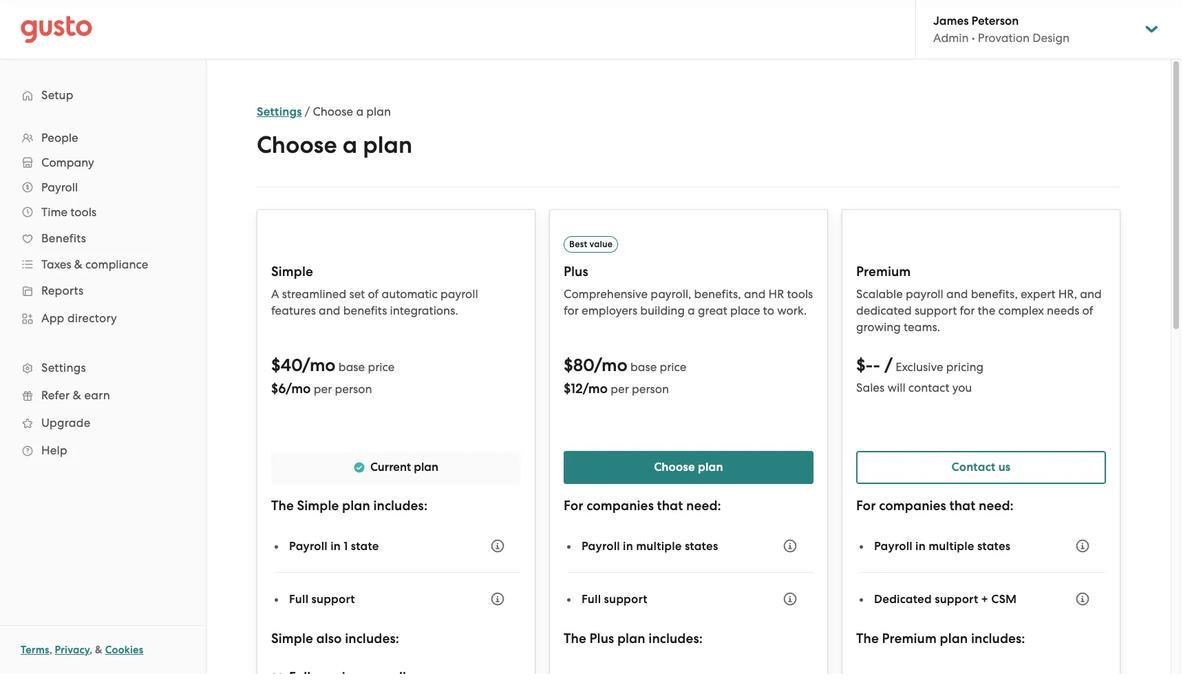 Task type: describe. For each thing, give the bounding box(es) containing it.
to
[[764, 304, 775, 318]]

contact us button
[[857, 451, 1107, 484]]

will
[[888, 381, 906, 395]]

payroll for 80
[[582, 539, 621, 553]]

needs
[[1048, 304, 1080, 318]]

3 in from the left
[[916, 539, 926, 553]]

that for /mo
[[657, 498, 684, 514]]

of inside "scalable payroll and benefits, expert hr, and dedicated support for the complex needs of growing teams."
[[1083, 304, 1094, 318]]

upgrade
[[41, 416, 91, 430]]

full for 40
[[289, 592, 309, 606]]

contact
[[952, 460, 996, 475]]

design
[[1033, 31, 1070, 45]]

gusto navigation element
[[0, 59, 206, 486]]

/mo down features
[[302, 355, 336, 376]]

building
[[641, 304, 685, 318]]

current
[[370, 460, 411, 475]]

time tools button
[[14, 200, 192, 225]]

time
[[41, 205, 68, 219]]

directory
[[67, 311, 117, 325]]

2 vertical spatial &
[[95, 644, 103, 656]]

benefits
[[343, 304, 387, 318]]

the premium plan includes:
[[857, 631, 1026, 647]]

automatic
[[382, 287, 438, 301]]

best value
[[570, 239, 613, 249]]

payroll inside dropdown button
[[41, 180, 78, 194]]

exclusive
[[896, 360, 944, 374]]

need: for /mo
[[687, 498, 722, 514]]

$ 80 /mo base price $ 12 /mo per person
[[564, 355, 687, 397]]

app directory link
[[14, 306, 192, 331]]

scalable
[[857, 287, 904, 301]]

compliance
[[85, 258, 148, 271]]

full support for 80
[[582, 592, 648, 606]]

provation
[[979, 31, 1030, 45]]

app directory
[[41, 311, 117, 325]]

0 vertical spatial premium
[[857, 264, 911, 280]]

payroll inside "scalable payroll and benefits, expert hr, and dedicated support for the complex needs of growing teams."
[[906, 287, 944, 301]]

+
[[982, 592, 989, 606]]

you
[[953, 381, 973, 395]]

settings for settings / choose a plan
[[257, 105, 302, 119]]

price for 40
[[368, 360, 395, 374]]

expert
[[1021, 287, 1056, 301]]

2 , from the left
[[90, 644, 93, 656]]

choose for choose plan
[[655, 460, 696, 475]]

best
[[570, 239, 588, 249]]

hr,
[[1059, 287, 1078, 301]]

app
[[41, 311, 64, 325]]

per for 40
[[314, 382, 332, 396]]

taxes
[[41, 258, 71, 271]]

terms
[[21, 644, 49, 656]]

need: for /
[[979, 498, 1014, 514]]

tools inside comprehensive payroll, benefits, and hr tools for employers building a great place to work.
[[788, 287, 814, 301]]

benefits, inside "scalable payroll and benefits, expert hr, and dedicated support for the complex needs of growing teams."
[[972, 287, 1019, 301]]

james
[[934, 14, 969, 28]]

help
[[41, 444, 67, 457]]

integrations.
[[390, 304, 459, 318]]

for inside "scalable payroll and benefits, expert hr, and dedicated support for the complex needs of growing teams."
[[960, 304, 976, 318]]

payroll inside 'a streamlined set of automatic payroll features and benefits integrations.'
[[441, 287, 479, 301]]

1 horizontal spatial plus
[[590, 631, 615, 647]]

time tools
[[41, 205, 97, 219]]

cookies button
[[105, 642, 143, 658]]

payroll in multiple states for /
[[875, 539, 1011, 553]]

/ inside $-- / exclusive pricing sales will contact you
[[885, 355, 893, 376]]

1
[[344, 539, 348, 553]]

terms , privacy , & cookies
[[21, 644, 143, 656]]

full for 80
[[582, 592, 601, 606]]

comprehensive
[[564, 287, 648, 301]]

plan inside settings / choose a plan
[[367, 105, 391, 118]]

sales
[[857, 381, 885, 395]]

a streamlined set of automatic payroll features and benefits integrations.
[[271, 287, 479, 318]]

us
[[999, 460, 1011, 475]]

6
[[278, 381, 286, 397]]

refer & earn
[[41, 388, 110, 402]]

dedicated
[[875, 592, 933, 606]]

states for /mo
[[685, 539, 719, 553]]

the simple plan includes:
[[271, 498, 428, 514]]

40
[[281, 355, 302, 376]]

refer & earn link
[[14, 383, 192, 408]]

companies for /mo
[[587, 498, 654, 514]]

current plan
[[370, 460, 439, 475]]

pricing
[[947, 360, 984, 374]]

for companies that need: for /
[[857, 498, 1014, 514]]

list for $-- /
[[861, 653, 1107, 674]]

the for $
[[564, 631, 587, 647]]

terms link
[[21, 644, 49, 656]]

cookies
[[105, 644, 143, 656]]

benefits link
[[14, 226, 192, 251]]

csm
[[992, 592, 1017, 606]]

tools inside dropdown button
[[70, 205, 97, 219]]

choose a plan
[[257, 131, 413, 159]]

reports link
[[14, 278, 192, 303]]

also
[[316, 631, 342, 647]]

company button
[[14, 150, 192, 175]]

people button
[[14, 125, 192, 150]]

payroll for 40
[[289, 539, 328, 553]]

full support for 40
[[289, 592, 355, 606]]

a
[[271, 287, 279, 301]]

complex
[[999, 304, 1045, 318]]

settings / choose a plan
[[257, 105, 391, 119]]

earn
[[84, 388, 110, 402]]

choose for choose a plan
[[257, 131, 337, 159]]

the
[[978, 304, 996, 318]]

james peterson admin • provation design
[[934, 14, 1070, 45]]

and inside 'a streamlined set of automatic payroll features and benefits integrations.'
[[319, 304, 341, 318]]



Task type: vqa. For each thing, say whether or not it's contained in the screenshot.
desired
no



Task type: locate. For each thing, give the bounding box(es) containing it.
in
[[331, 539, 341, 553], [623, 539, 634, 553], [916, 539, 926, 553]]

companies for /
[[880, 498, 947, 514]]

the for $-
[[857, 631, 879, 647]]

1 horizontal spatial full
[[582, 592, 601, 606]]

benefits, up "the"
[[972, 287, 1019, 301]]

plus
[[564, 264, 589, 280], [590, 631, 615, 647]]

person for 40
[[335, 382, 372, 396]]

payroll in 1 state
[[289, 539, 379, 553]]

simple left also
[[271, 631, 313, 647]]

streamlined
[[282, 287, 347, 301]]

0 horizontal spatial base
[[339, 360, 365, 374]]

simple up payroll in 1 state
[[297, 498, 339, 514]]

1 vertical spatial a
[[343, 131, 358, 159]]

2 vertical spatial choose
[[655, 460, 696, 475]]

2 horizontal spatial the
[[857, 631, 879, 647]]

1 multiple from the left
[[637, 539, 682, 553]]

1 for companies that need: from the left
[[564, 498, 722, 514]]

settings
[[257, 105, 302, 119], [41, 361, 86, 375]]

includes: for the premium plan includes:
[[972, 631, 1026, 647]]

1 for from the left
[[564, 498, 584, 514]]

premium down dedicated on the bottom of page
[[883, 631, 937, 647]]

0 horizontal spatial the
[[271, 498, 294, 514]]

1 horizontal spatial person
[[632, 382, 670, 396]]

1 vertical spatial choose
[[257, 131, 337, 159]]

payroll,
[[651, 287, 692, 301]]

2 need: from the left
[[979, 498, 1014, 514]]

80
[[574, 355, 595, 376]]

1 vertical spatial simple
[[297, 498, 339, 514]]

choose inside settings / choose a plan
[[313, 105, 354, 118]]

1 horizontal spatial for
[[960, 304, 976, 318]]

for
[[564, 304, 579, 318], [960, 304, 976, 318]]

support for -
[[935, 592, 979, 606]]

settings link up choose a plan
[[257, 105, 302, 119]]

that down contact
[[950, 498, 976, 514]]

1 , from the left
[[49, 644, 52, 656]]

0 horizontal spatial companies
[[587, 498, 654, 514]]

1 payroll in multiple states from the left
[[582, 539, 719, 553]]

settings inside list
[[41, 361, 86, 375]]

home image
[[21, 15, 92, 43]]

1 full support from the left
[[289, 592, 355, 606]]

0 horizontal spatial settings
[[41, 361, 86, 375]]

simple also includes:
[[271, 631, 399, 647]]

includes: for the plus plan includes:
[[649, 631, 703, 647]]

2 multiple from the left
[[929, 539, 975, 553]]

that down the choose plan button
[[657, 498, 684, 514]]

simple for simple
[[271, 264, 313, 280]]

0 horizontal spatial payroll
[[441, 287, 479, 301]]

0 horizontal spatial of
[[368, 287, 379, 301]]

and inside comprehensive payroll, benefits, and hr tools for employers building a great place to work.
[[744, 287, 766, 301]]

choose inside button
[[655, 460, 696, 475]]

support inside "scalable payroll and benefits, expert hr, and dedicated support for the complex needs of growing teams."
[[915, 304, 958, 318]]

support left +
[[935, 592, 979, 606]]

privacy
[[55, 644, 90, 656]]

1 horizontal spatial payroll
[[906, 287, 944, 301]]

2 full support from the left
[[582, 592, 648, 606]]

base down benefits
[[339, 360, 365, 374]]

support
[[915, 304, 958, 318], [312, 592, 355, 606], [604, 592, 648, 606], [935, 592, 979, 606]]

0 horizontal spatial per
[[314, 382, 332, 396]]

settings up choose a plan
[[257, 105, 302, 119]]

settings for settings
[[41, 361, 86, 375]]

1 horizontal spatial tools
[[788, 287, 814, 301]]

per inside $ 40 /mo base price $ 6 /mo per person
[[314, 382, 332, 396]]

for companies that need: for /mo
[[564, 498, 722, 514]]

base
[[339, 360, 365, 374], [631, 360, 657, 374]]

2 that from the left
[[950, 498, 976, 514]]

for inside comprehensive payroll, benefits, and hr tools for employers building a great place to work.
[[564, 304, 579, 318]]

for companies that need:
[[564, 498, 722, 514], [857, 498, 1014, 514]]

teams.
[[904, 320, 941, 334]]

support for 80
[[604, 592, 648, 606]]

in for 40
[[331, 539, 341, 553]]

1 horizontal spatial companies
[[880, 498, 947, 514]]

0 vertical spatial plus
[[564, 264, 589, 280]]

base for 80
[[631, 360, 657, 374]]

1 horizontal spatial states
[[978, 539, 1011, 553]]

0 horizontal spatial states
[[685, 539, 719, 553]]

0 vertical spatial /
[[305, 105, 310, 118]]

1 horizontal spatial payroll in multiple states
[[875, 539, 1011, 553]]

great
[[698, 304, 728, 318]]

1 full from the left
[[289, 592, 309, 606]]

plan inside button
[[698, 460, 724, 475]]

$-- / exclusive pricing sales will contact you
[[857, 355, 984, 395]]

full support up also
[[289, 592, 355, 606]]

-
[[874, 355, 881, 376]]

reports
[[41, 284, 84, 298]]

/ up choose a plan
[[305, 105, 310, 118]]

0 vertical spatial choose
[[313, 105, 354, 118]]

price down the building
[[660, 360, 687, 374]]

1 horizontal spatial /
[[885, 355, 893, 376]]

2 companies from the left
[[880, 498, 947, 514]]

/mo down 80
[[583, 381, 608, 397]]

0 horizontal spatial tools
[[70, 205, 97, 219]]

of right set
[[368, 287, 379, 301]]

people
[[41, 131, 78, 145]]

&
[[74, 258, 83, 271], [73, 388, 81, 402], [95, 644, 103, 656]]

person inside $ 80 /mo base price $ 12 /mo per person
[[632, 382, 670, 396]]

full up the plus plan includes:
[[582, 592, 601, 606]]

for for -
[[857, 498, 876, 514]]

tools up work.
[[788, 287, 814, 301]]

0 horizontal spatial ,
[[49, 644, 52, 656]]

help link
[[14, 438, 192, 463]]

& inside dropdown button
[[74, 258, 83, 271]]

$ 40 /mo base price $ 6 /mo per person
[[271, 355, 395, 397]]

1 vertical spatial settings link
[[14, 355, 192, 380]]

$-
[[857, 355, 874, 376]]

payroll up 'integrations.'
[[441, 287, 479, 301]]

need: down the choose plan button
[[687, 498, 722, 514]]

1 horizontal spatial per
[[611, 382, 629, 396]]

2 benefits, from the left
[[972, 287, 1019, 301]]

list
[[0, 125, 206, 464], [568, 653, 814, 674], [861, 653, 1107, 674]]

1 vertical spatial settings
[[41, 361, 86, 375]]

1 need: from the left
[[687, 498, 722, 514]]

need:
[[687, 498, 722, 514], [979, 498, 1014, 514]]

benefits, up great
[[695, 287, 742, 301]]

simple
[[271, 264, 313, 280], [297, 498, 339, 514], [271, 631, 313, 647]]

settings link up refer & earn link
[[14, 355, 192, 380]]

and
[[744, 287, 766, 301], [947, 287, 969, 301], [1081, 287, 1103, 301], [319, 304, 341, 318]]

1 vertical spatial &
[[73, 388, 81, 402]]

payroll up teams.
[[906, 287, 944, 301]]

for
[[564, 498, 584, 514], [857, 498, 876, 514]]

2 horizontal spatial list
[[861, 653, 1107, 674]]

0 horizontal spatial payroll in multiple states
[[582, 539, 719, 553]]

a left great
[[688, 304, 696, 318]]

state
[[351, 539, 379, 553]]

1 companies from the left
[[587, 498, 654, 514]]

, left privacy
[[49, 644, 52, 656]]

1 horizontal spatial the
[[564, 631, 587, 647]]

of right needs
[[1083, 304, 1094, 318]]

value
[[590, 239, 613, 249]]

2 person from the left
[[632, 382, 670, 396]]

set
[[349, 287, 365, 301]]

& for earn
[[73, 388, 81, 402]]

1 horizontal spatial ,
[[90, 644, 93, 656]]

1 horizontal spatial settings link
[[257, 105, 302, 119]]

2 per from the left
[[611, 382, 629, 396]]

simple up a
[[271, 264, 313, 280]]

, left cookies
[[90, 644, 93, 656]]

0 horizontal spatial plus
[[564, 264, 589, 280]]

1 that from the left
[[657, 498, 684, 514]]

multiple for /
[[929, 539, 975, 553]]

a inside settings / choose a plan
[[356, 105, 364, 118]]

0 horizontal spatial settings link
[[14, 355, 192, 380]]

payroll for -
[[875, 539, 913, 553]]

base inside $ 40 /mo base price $ 6 /mo per person
[[339, 360, 365, 374]]

price
[[368, 360, 395, 374], [660, 360, 687, 374]]

1 states from the left
[[685, 539, 719, 553]]

1 horizontal spatial that
[[950, 498, 976, 514]]

0 vertical spatial settings link
[[257, 105, 302, 119]]

for companies that need: down contact
[[857, 498, 1014, 514]]

support up simple also includes:
[[312, 592, 355, 606]]

scalable payroll and benefits, expert hr, and dedicated support for the complex needs of growing teams.
[[857, 287, 1103, 334]]

need: down "us"
[[979, 498, 1014, 514]]

support for 40
[[312, 592, 355, 606]]

companies
[[587, 498, 654, 514], [880, 498, 947, 514]]

& for compliance
[[74, 258, 83, 271]]

multiple
[[637, 539, 682, 553], [929, 539, 975, 553]]

0 horizontal spatial need:
[[687, 498, 722, 514]]

the
[[271, 498, 294, 514], [564, 631, 587, 647], [857, 631, 879, 647]]

1 horizontal spatial price
[[660, 360, 687, 374]]

0 horizontal spatial for
[[564, 498, 584, 514]]

1 vertical spatial premium
[[883, 631, 937, 647]]

2 horizontal spatial in
[[916, 539, 926, 553]]

states for /
[[978, 539, 1011, 553]]

1 horizontal spatial multiple
[[929, 539, 975, 553]]

admin
[[934, 31, 969, 45]]

1 horizontal spatial list
[[568, 653, 814, 674]]

per inside $ 80 /mo base price $ 12 /mo per person
[[611, 382, 629, 396]]

base down the building
[[631, 360, 657, 374]]

0 horizontal spatial for companies that need:
[[564, 498, 722, 514]]

& right "taxes"
[[74, 258, 83, 271]]

1 payroll from the left
[[441, 287, 479, 301]]

1 base from the left
[[339, 360, 365, 374]]

for for 80
[[564, 498, 584, 514]]

tools right time
[[70, 205, 97, 219]]

for left "the"
[[960, 304, 976, 318]]

1 horizontal spatial for companies that need:
[[857, 498, 1014, 514]]

2 base from the left
[[631, 360, 657, 374]]

hr
[[769, 287, 785, 301]]

0 vertical spatial tools
[[70, 205, 97, 219]]

2 for from the left
[[960, 304, 976, 318]]

multiple for /mo
[[637, 539, 682, 553]]

0 horizontal spatial full
[[289, 592, 309, 606]]

0 vertical spatial of
[[368, 287, 379, 301]]

choose plan button
[[564, 451, 814, 484]]

list for $
[[568, 653, 814, 674]]

payroll button
[[14, 175, 192, 200]]

features
[[271, 304, 316, 318]]

1 horizontal spatial base
[[631, 360, 657, 374]]

price for 80
[[660, 360, 687, 374]]

person inside $ 40 /mo base price $ 6 /mo per person
[[335, 382, 372, 396]]

payroll in multiple states for /mo
[[582, 539, 719, 553]]

0 horizontal spatial person
[[335, 382, 372, 396]]

0 horizontal spatial in
[[331, 539, 341, 553]]

price inside $ 80 /mo base price $ 12 /mo per person
[[660, 360, 687, 374]]

base for 40
[[339, 360, 365, 374]]

0 horizontal spatial /
[[305, 105, 310, 118]]

payroll
[[441, 287, 479, 301], [906, 287, 944, 301]]

price down benefits
[[368, 360, 395, 374]]

includes: for the simple plan includes:
[[374, 498, 428, 514]]

/mo down employers
[[595, 355, 628, 376]]

0 horizontal spatial list
[[0, 125, 206, 464]]

contact us
[[952, 460, 1011, 475]]

dedicated
[[857, 304, 912, 318]]

per right 12 on the left
[[611, 382, 629, 396]]

0 horizontal spatial multiple
[[637, 539, 682, 553]]

2 price from the left
[[660, 360, 687, 374]]

premium up the scalable
[[857, 264, 911, 280]]

•
[[972, 31, 976, 45]]

2 vertical spatial simple
[[271, 631, 313, 647]]

0 horizontal spatial full support
[[289, 592, 355, 606]]

settings up refer
[[41, 361, 86, 375]]

0 vertical spatial &
[[74, 258, 83, 271]]

benefits, inside comprehensive payroll, benefits, and hr tools for employers building a great place to work.
[[695, 287, 742, 301]]

for companies that need: down the choose plan button
[[564, 498, 722, 514]]

employers
[[582, 304, 638, 318]]

1 in from the left
[[331, 539, 341, 553]]

peterson
[[972, 14, 1020, 28]]

setup
[[41, 88, 74, 102]]

full up simple also includes:
[[289, 592, 309, 606]]

privacy link
[[55, 644, 90, 656]]

per
[[314, 382, 332, 396], [611, 382, 629, 396]]

base inside $ 80 /mo base price $ 12 /mo per person
[[631, 360, 657, 374]]

1 vertical spatial of
[[1083, 304, 1094, 318]]

2 vertical spatial a
[[688, 304, 696, 318]]

1 horizontal spatial need:
[[979, 498, 1014, 514]]

1 for from the left
[[564, 304, 579, 318]]

that for /
[[950, 498, 976, 514]]

0 horizontal spatial that
[[657, 498, 684, 514]]

/mo
[[302, 355, 336, 376], [595, 355, 628, 376], [286, 381, 311, 397], [583, 381, 608, 397]]

0 vertical spatial a
[[356, 105, 364, 118]]

a down settings / choose a plan on the left top of the page
[[343, 131, 358, 159]]

of inside 'a streamlined set of automatic payroll features and benefits integrations.'
[[368, 287, 379, 301]]

1 horizontal spatial full support
[[582, 592, 648, 606]]

plan
[[367, 105, 391, 118], [363, 131, 413, 159], [414, 460, 439, 475], [698, 460, 724, 475], [342, 498, 370, 514], [618, 631, 646, 647], [941, 631, 969, 647]]

1 vertical spatial plus
[[590, 631, 615, 647]]

payroll in multiple states
[[582, 539, 719, 553], [875, 539, 1011, 553]]

1 person from the left
[[335, 382, 372, 396]]

full support up the plus plan includes:
[[582, 592, 648, 606]]

support up the plus plan includes:
[[604, 592, 648, 606]]

1 benefits, from the left
[[695, 287, 742, 301]]

upgrade link
[[14, 411, 192, 435]]

per for 80
[[611, 382, 629, 396]]

2 full from the left
[[582, 592, 601, 606]]

0 vertical spatial settings
[[257, 105, 302, 119]]

2 payroll in multiple states from the left
[[875, 539, 1011, 553]]

tools
[[70, 205, 97, 219], [788, 287, 814, 301]]

refer
[[41, 388, 70, 402]]

1 horizontal spatial of
[[1083, 304, 1094, 318]]

0 horizontal spatial benefits,
[[695, 287, 742, 301]]

1 per from the left
[[314, 382, 332, 396]]

0 horizontal spatial price
[[368, 360, 395, 374]]

simple for simple also includes:
[[271, 631, 313, 647]]

/ inside settings / choose a plan
[[305, 105, 310, 118]]

a up choose a plan
[[356, 105, 364, 118]]

benefits
[[41, 231, 86, 245]]

0 horizontal spatial for
[[564, 304, 579, 318]]

2 for companies that need: from the left
[[857, 498, 1014, 514]]

12
[[571, 381, 583, 397]]

1 price from the left
[[368, 360, 395, 374]]

/mo down 40
[[286, 381, 311, 397]]

1 vertical spatial tools
[[788, 287, 814, 301]]

$
[[271, 355, 281, 376], [564, 355, 574, 376], [271, 381, 278, 397], [564, 381, 571, 397]]

/ right -
[[885, 355, 893, 376]]

taxes & compliance
[[41, 258, 148, 271]]

& left earn
[[73, 388, 81, 402]]

1 horizontal spatial in
[[623, 539, 634, 553]]

1 horizontal spatial for
[[857, 498, 876, 514]]

1 horizontal spatial benefits,
[[972, 287, 1019, 301]]

2 for from the left
[[857, 498, 876, 514]]

setup link
[[14, 83, 192, 107]]

comprehensive payroll, benefits, and hr tools for employers building a great place to work.
[[564, 287, 814, 318]]

in for 80
[[623, 539, 634, 553]]

taxes & compliance button
[[14, 252, 192, 277]]

list containing people
[[0, 125, 206, 464]]

growing
[[857, 320, 901, 334]]

1 horizontal spatial settings
[[257, 105, 302, 119]]

& left cookies button
[[95, 644, 103, 656]]

person for 80
[[632, 382, 670, 396]]

for down comprehensive
[[564, 304, 579, 318]]

0 vertical spatial simple
[[271, 264, 313, 280]]

choose plan
[[655, 460, 724, 475]]

support up teams.
[[915, 304, 958, 318]]

dedicated support + csm
[[875, 592, 1017, 606]]

2 payroll from the left
[[906, 287, 944, 301]]

price inside $ 40 /mo base price $ 6 /mo per person
[[368, 360, 395, 374]]

1 vertical spatial /
[[885, 355, 893, 376]]

2 in from the left
[[623, 539, 634, 553]]

per right '6'
[[314, 382, 332, 396]]

2 states from the left
[[978, 539, 1011, 553]]

the plus plan includes:
[[564, 631, 703, 647]]

a inside comprehensive payroll, benefits, and hr tools for employers building a great place to work.
[[688, 304, 696, 318]]

/
[[305, 105, 310, 118], [885, 355, 893, 376]]



